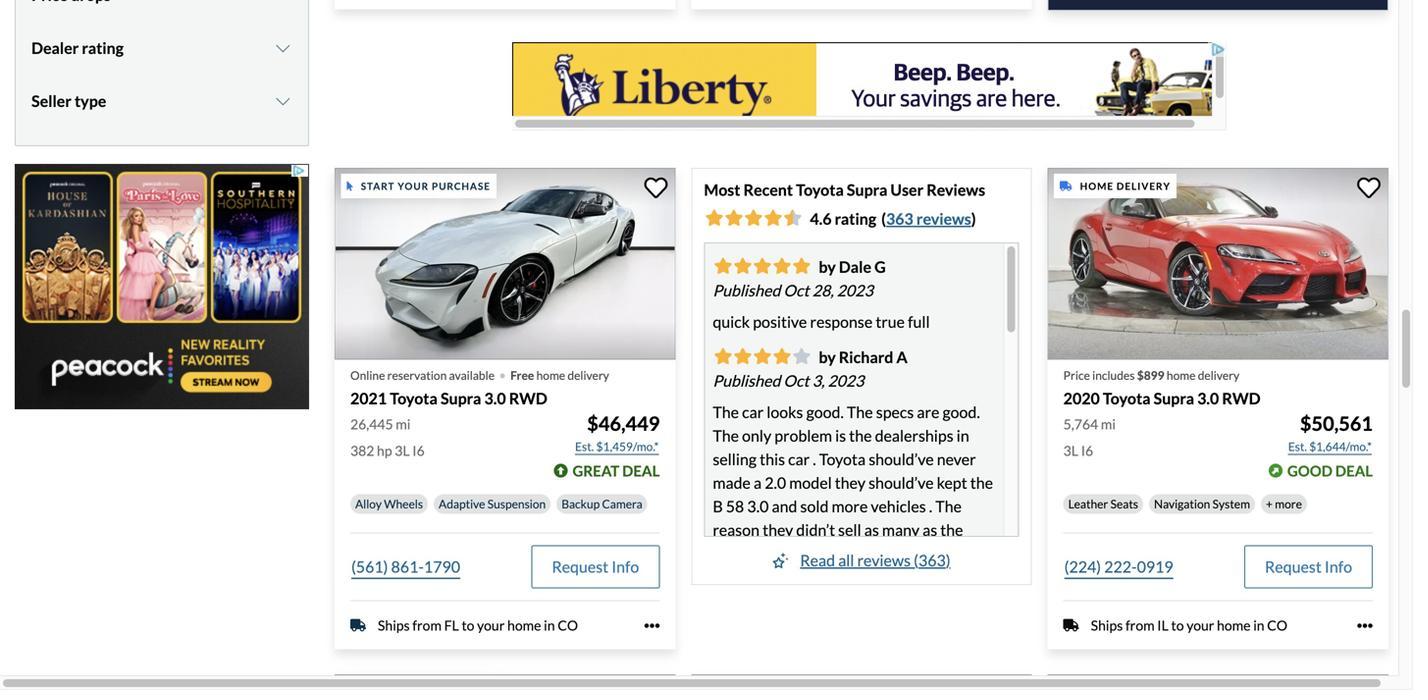 Task type: locate. For each thing, give the bounding box(es) containing it.
1 horizontal spatial in
[[957, 426, 970, 445]]

3.0
[[484, 389, 506, 408], [1198, 389, 1219, 408], [747, 497, 769, 516]]

toyota down the taking at the right bottom of the page
[[759, 591, 806, 610]]

seller type
[[31, 92, 106, 111]]

their
[[876, 568, 909, 587]]

toyota down includes
[[1103, 389, 1151, 408]]

vehicles up many
[[871, 497, 926, 516]]

oct inside by dale g published oct 28, 2023
[[784, 281, 809, 300]]

ellipsis h image
[[644, 618, 660, 633], [1358, 618, 1373, 633]]

to right il
[[1172, 617, 1184, 634]]

wheels
[[384, 497, 423, 511]]

est. up good
[[1289, 439, 1307, 454]]

3.0 inside "the car looks good. the specs are good. the only problem is the dealerships in selling this car . toyota should've never made a 2.0 model they should've kept the b 58 3.0 and sold more vehicles . the reason they didn't sell as many as the predicted to was because the dealerships are taking advantage of their customers.. i think toyota should do something about that and they will sell more vehicles"
[[747, 497, 769, 516]]

1 co from the left
[[558, 617, 578, 634]]

2 published from the top
[[713, 371, 781, 390]]

in up red 2021 toyota supra 3.0 premium rwd coupe rear-wheel drive automatic image
[[1254, 617, 1265, 634]]

0 horizontal spatial as
[[865, 520, 879, 540]]

as right many
[[923, 520, 938, 540]]

mi for $899
[[1101, 416, 1116, 432]]

in up never
[[957, 426, 970, 445]]

4.6 rating ( 363 reviews )
[[810, 209, 976, 228]]

0 horizontal spatial .
[[813, 450, 816, 469]]

1 horizontal spatial (
[[914, 551, 919, 570]]

$899
[[1137, 368, 1165, 382]]

. up model
[[813, 450, 816, 469]]

i6 inside '26,445 mi 382 hp 3l i6'
[[413, 442, 425, 459]]

request info down backup camera
[[552, 557, 639, 576]]

est. for home
[[1289, 439, 1307, 454]]

est.
[[575, 439, 594, 454], [1289, 439, 1307, 454]]

most
[[704, 180, 741, 199]]

1 vertical spatial by
[[819, 348, 836, 367]]

should've down specs
[[869, 450, 934, 469]]

1 horizontal spatial )
[[972, 209, 976, 228]]

sold
[[800, 497, 829, 516]]

0 horizontal spatial 3.0
[[484, 389, 506, 408]]

ships left il
[[1091, 617, 1123, 634]]

info down camera
[[612, 557, 639, 576]]

reviews down many
[[858, 551, 911, 570]]

0 horizontal spatial and
[[744, 615, 770, 634]]

222-
[[1104, 557, 1137, 576]]

0 horizontal spatial info
[[612, 557, 639, 576]]

2 mi from the left
[[1101, 416, 1116, 432]]

2 vertical spatial they
[[773, 615, 804, 634]]

1 horizontal spatial 3.0
[[747, 497, 769, 516]]

0 vertical spatial reviews
[[917, 209, 972, 228]]

request info button for home
[[1245, 545, 1373, 588]]

co
[[558, 617, 578, 634], [1268, 617, 1288, 634]]

2 horizontal spatial to
[[1172, 617, 1184, 634]]

2 horizontal spatial your
[[1187, 617, 1215, 634]]

1 from from the left
[[413, 617, 442, 634]]

3l right hp
[[395, 442, 410, 459]]

to left 'was'
[[782, 544, 797, 563]]

0 horizontal spatial )
[[946, 551, 951, 570]]

2 3l from the left
[[1064, 442, 1079, 459]]

delivery up $46,449
[[568, 368, 609, 382]]

1 info from the left
[[612, 557, 639, 576]]

861-
[[391, 557, 424, 576]]

0 horizontal spatial request info
[[552, 557, 639, 576]]

the down many
[[889, 544, 912, 563]]

sell right will
[[834, 615, 857, 634]]

seats
[[1111, 497, 1139, 511]]

2 deal from the left
[[1336, 462, 1373, 480]]

sell
[[838, 520, 862, 540], [834, 615, 857, 634]]

delivery inside price includes $899 home delivery 2020 toyota supra 3.0 rwd
[[1198, 368, 1240, 382]]

good. up never
[[943, 403, 980, 422]]

2 by from the top
[[819, 348, 836, 367]]

1 horizontal spatial mi
[[1101, 416, 1116, 432]]

2 from from the left
[[1126, 617, 1155, 634]]

do
[[858, 591, 875, 610]]

request info button down backup camera
[[531, 545, 660, 588]]

hp
[[377, 442, 392, 459]]

published up the looks
[[713, 371, 781, 390]]

your right il
[[1187, 617, 1215, 634]]

dealer rating button
[[31, 24, 293, 73]]

1 delivery from the left
[[568, 368, 609, 382]]

request for home
[[1265, 557, 1322, 576]]

1 request info button from the left
[[531, 545, 660, 588]]

richard
[[839, 348, 894, 367]]

navigation system
[[1154, 497, 1250, 511]]

2 oct from the top
[[784, 371, 809, 390]]

1 vertical spatial )
[[946, 551, 951, 570]]

from for ·
[[413, 617, 442, 634]]

to
[[782, 544, 797, 563], [462, 617, 475, 634], [1172, 617, 1184, 634]]

ships
[[378, 617, 410, 634], [1091, 617, 1123, 634]]

1 vertical spatial and
[[744, 615, 770, 634]]

reviews
[[927, 180, 986, 199]]

0 horizontal spatial ships
[[378, 617, 410, 634]]

in for ·
[[544, 617, 555, 634]]

home for ships from fl to your home in co
[[508, 617, 541, 634]]

co up red 2021 toyota supra 3.0 premium rwd coupe rear-wheel drive automatic image
[[1268, 617, 1288, 634]]

2 request info button from the left
[[1245, 545, 1373, 588]]

1 horizontal spatial truck image
[[1064, 617, 1079, 633]]

truck image down the (561)
[[350, 617, 366, 633]]

mi inside 5,764 mi 3l i6
[[1101, 416, 1116, 432]]

the
[[713, 403, 739, 422], [847, 403, 873, 422], [713, 426, 739, 445], [936, 497, 962, 516]]

1 good. from the left
[[806, 403, 844, 422]]

oct left 28,
[[784, 281, 809, 300]]

they left will
[[773, 615, 804, 634]]

because
[[830, 544, 886, 563]]

navigation
[[1154, 497, 1211, 511]]

and right that
[[744, 615, 770, 634]]

as up because at bottom
[[865, 520, 879, 540]]

many
[[882, 520, 920, 540]]

by
[[819, 257, 836, 276], [819, 348, 836, 367]]

oct
[[784, 281, 809, 300], [784, 371, 809, 390]]

0 vertical spatial dealerships
[[875, 426, 954, 445]]

0 horizontal spatial advertisement region
[[15, 164, 309, 410]]

1 vertical spatial 363
[[919, 551, 946, 570]]

and down 2.0
[[772, 497, 797, 516]]

0 vertical spatial advertisement region
[[512, 42, 1227, 131]]

0 vertical spatial 363
[[886, 209, 914, 228]]

2 good. from the left
[[943, 403, 980, 422]]

car up the only
[[742, 403, 764, 422]]

) down reviews
[[972, 209, 976, 228]]

·
[[499, 356, 507, 391]]

reviews down reviews
[[917, 209, 972, 228]]

request info button for ·
[[531, 545, 660, 588]]

dealerships up customers.. on the bottom right of the page
[[915, 544, 993, 563]]

0 horizontal spatial rwd
[[509, 389, 548, 408]]

by up 28,
[[819, 257, 836, 276]]

1 vertical spatial .
[[929, 497, 933, 516]]

1 horizontal spatial from
[[1126, 617, 1155, 634]]

great deal
[[573, 462, 660, 480]]

truck image
[[350, 617, 366, 633], [1064, 617, 1079, 633]]

0 horizontal spatial to
[[462, 617, 475, 634]]

i6 right hp
[[413, 442, 425, 459]]

delivery right the $899
[[1198, 368, 1240, 382]]

home right the $899
[[1167, 368, 1196, 382]]

0 vertical spatial oct
[[784, 281, 809, 300]]

0 horizontal spatial 3l
[[395, 442, 410, 459]]

reviews
[[917, 209, 972, 228], [858, 551, 911, 570]]

1 horizontal spatial request info
[[1265, 557, 1353, 576]]

3l inside '26,445 mi 382 hp 3l i6'
[[395, 442, 410, 459]]

your right start
[[398, 180, 429, 192]]

good. up is
[[806, 403, 844, 422]]

published up quick in the right of the page
[[713, 281, 781, 300]]

car
[[742, 403, 764, 422], [788, 450, 810, 469]]

0 horizontal spatial good.
[[806, 403, 844, 422]]

0 horizontal spatial from
[[413, 617, 442, 634]]

request down + more
[[1265, 557, 1322, 576]]

oct inside by richard a published oct 3, 2023
[[784, 371, 809, 390]]

leather seats
[[1069, 497, 1139, 511]]

by for by richard a
[[819, 348, 836, 367]]

i6
[[413, 442, 425, 459], [1081, 442, 1094, 459]]

mi inside '26,445 mi 382 hp 3l i6'
[[396, 416, 411, 432]]

1 request info from the left
[[552, 557, 639, 576]]

vehicles down something
[[899, 615, 954, 634]]

2 horizontal spatial in
[[1254, 617, 1265, 634]]

0 horizontal spatial are
[[713, 568, 735, 587]]

predicted
[[713, 544, 779, 563]]

from left il
[[1126, 617, 1155, 634]]

supra up 4.6 rating ( 363 reviews )
[[847, 180, 888, 199]]

oct left 3,
[[784, 371, 809, 390]]

est. $1,459/mo.* button
[[574, 437, 660, 456]]

rwd inside online reservation available · free home delivery 2021 toyota supra 3.0 rwd
[[509, 389, 548, 408]]

sell up because at bottom
[[838, 520, 862, 540]]

home right free
[[537, 368, 565, 382]]

2023 down dale
[[837, 281, 873, 300]]

i6 inside 5,764 mi 3l i6
[[1081, 442, 1094, 459]]

1 rwd from the left
[[509, 389, 548, 408]]

are right specs
[[917, 403, 940, 422]]

3l down 5,764
[[1064, 442, 1079, 459]]

they up stars image
[[763, 520, 793, 540]]

2023 inside by richard a published oct 3, 2023
[[828, 371, 864, 390]]

0 horizontal spatial co
[[558, 617, 578, 634]]

in up tungsten 2021 toyota supra 3.0 rwd coupe rear-wheel drive 8-speed automatic image
[[544, 617, 555, 634]]

2 ships from the left
[[1091, 617, 1123, 634]]

more right +
[[1275, 497, 1302, 511]]

0 vertical spatial rating
[[82, 38, 124, 58]]

your
[[398, 180, 429, 192], [477, 617, 505, 634], [1187, 617, 1215, 634]]

0 horizontal spatial est.
[[575, 439, 594, 454]]

ellipsis h image for home
[[1358, 618, 1373, 633]]

rating right dealer
[[82, 38, 124, 58]]

1790
[[424, 557, 460, 576]]

supra down the $899
[[1154, 389, 1195, 408]]

home for online reservation available · free home delivery 2021 toyota supra 3.0 rwd
[[537, 368, 565, 382]]

deal
[[622, 462, 660, 480], [1336, 462, 1373, 480]]

est. $1,644/mo.* button
[[1288, 437, 1373, 456]]

1 request from the left
[[552, 557, 609, 576]]

looks
[[767, 403, 803, 422]]

chevron down image
[[273, 93, 293, 109]]

1 horizontal spatial as
[[923, 520, 938, 540]]

deal down $1,459/mo.*
[[622, 462, 660, 480]]

that
[[713, 615, 741, 634]]

home for ships from il to your home in co
[[1217, 617, 1251, 634]]

1 horizontal spatial request info button
[[1245, 545, 1373, 588]]

0 horizontal spatial i6
[[413, 442, 425, 459]]

. up customers.. on the bottom right of the page
[[929, 497, 933, 516]]

5,764 mi 3l i6
[[1064, 416, 1116, 459]]

rwd
[[509, 389, 548, 408], [1222, 389, 1261, 408]]

0 horizontal spatial in
[[544, 617, 555, 634]]

1 vertical spatial oct
[[784, 371, 809, 390]]

1 horizontal spatial to
[[782, 544, 797, 563]]

ships for ·
[[378, 617, 410, 634]]

1 i6 from the left
[[413, 442, 425, 459]]

should've
[[869, 450, 934, 469], [869, 473, 934, 492]]

$50,561
[[1301, 412, 1373, 435]]

363 right their
[[919, 551, 946, 570]]

est. for ·
[[575, 439, 594, 454]]

car down problem at right bottom
[[788, 450, 810, 469]]

2 est. from the left
[[1289, 439, 1307, 454]]

home up red 2021 toyota supra 3.0 premium rwd coupe rear-wheel drive automatic image
[[1217, 617, 1251, 634]]

read all  reviews ( 363 )
[[800, 551, 951, 570]]

ships for $899
[[1091, 617, 1123, 634]]

1 vertical spatial (
[[914, 551, 919, 570]]

0 horizontal spatial delivery
[[568, 368, 609, 382]]

0 vertical spatial (
[[882, 209, 886, 228]]

0 vertical spatial )
[[972, 209, 976, 228]]

1 vertical spatial are
[[713, 568, 735, 587]]

1 vertical spatial car
[[788, 450, 810, 469]]

1 by from the top
[[819, 257, 836, 276]]

0 vertical spatial 2023
[[837, 281, 873, 300]]

1 horizontal spatial .
[[929, 497, 933, 516]]

of
[[859, 568, 873, 587]]

2 should've from the top
[[869, 473, 934, 492]]

0 vertical spatial .
[[813, 450, 816, 469]]

est. inside $46,449 est. $1,459/mo.*
[[575, 439, 594, 454]]

published inside by richard a published oct 3, 2023
[[713, 371, 781, 390]]

1 horizontal spatial rating
[[835, 209, 877, 228]]

dealerships
[[875, 426, 954, 445], [915, 544, 993, 563]]

2 request info from the left
[[1265, 557, 1353, 576]]

1 horizontal spatial rwd
[[1222, 389, 1261, 408]]

1 ellipsis h image from the left
[[644, 618, 660, 633]]

deal down $1,644/mo.*
[[1336, 462, 1373, 480]]

2 rwd from the left
[[1222, 389, 1261, 408]]

0 horizontal spatial your
[[398, 180, 429, 192]]

2 ellipsis h image from the left
[[1358, 618, 1373, 633]]

supra down available
[[441, 389, 481, 408]]

co for ·
[[558, 617, 578, 634]]

selling
[[713, 450, 757, 469]]

0 vertical spatial vehicles
[[871, 497, 926, 516]]

by inside by richard a published oct 3, 2023
[[819, 348, 836, 367]]

in for $899
[[1254, 617, 1265, 634]]

1 horizontal spatial ships
[[1091, 617, 1123, 634]]

request info button down + more
[[1245, 545, 1373, 588]]

oct for 28,
[[784, 281, 809, 300]]

1 published from the top
[[713, 281, 781, 300]]

the
[[849, 426, 872, 445], [971, 473, 993, 492], [941, 520, 963, 540], [889, 544, 912, 563]]

0 vertical spatial by
[[819, 257, 836, 276]]

toyota down reservation
[[390, 389, 438, 408]]

red 2021 toyota supra 3.0 premium rwd coupe rear-wheel drive automatic image
[[1048, 674, 1389, 690]]

1 horizontal spatial est.
[[1289, 439, 1307, 454]]

2023 right 3,
[[828, 371, 864, 390]]

dealerships down specs
[[875, 426, 954, 445]]

published for positive
[[713, 281, 781, 300]]

to inside "the car looks good. the specs are good. the only problem is the dealerships in selling this car . toyota should've never made a 2.0 model they should've kept the b 58 3.0 and sold more vehicles . the reason they didn't sell as many as the predicted to was because the dealerships are taking advantage of their customers.. i think toyota should do something about that and they will sell more vehicles"
[[782, 544, 797, 563]]

3l inside 5,764 mi 3l i6
[[1064, 442, 1079, 459]]

2 request from the left
[[1265, 557, 1322, 576]]

1 mi from the left
[[396, 416, 411, 432]]

est. up great
[[575, 439, 594, 454]]

mi right "26,445"
[[396, 416, 411, 432]]

1 horizontal spatial ellipsis h image
[[1358, 618, 1373, 633]]

1 horizontal spatial 3l
[[1064, 442, 1079, 459]]

your right fl
[[477, 617, 505, 634]]

2 co from the left
[[1268, 617, 1288, 634]]

1 vertical spatial rating
[[835, 209, 877, 228]]

1 horizontal spatial your
[[477, 617, 505, 634]]

should
[[809, 591, 855, 610]]

0 horizontal spatial request info button
[[531, 545, 660, 588]]

est. inside $50,561 est. $1,644/mo.*
[[1289, 439, 1307, 454]]

( up g
[[882, 209, 886, 228]]

should've up many
[[869, 473, 934, 492]]

published
[[713, 281, 781, 300], [713, 371, 781, 390]]

they right model
[[835, 473, 866, 492]]

includes
[[1093, 368, 1135, 382]]

1 horizontal spatial i6
[[1081, 442, 1094, 459]]

to for ·
[[462, 617, 475, 634]]

( right their
[[914, 551, 919, 570]]

1 ships from the left
[[378, 617, 410, 634]]

ships left fl
[[378, 617, 410, 634]]

1 horizontal spatial request
[[1265, 557, 1322, 576]]

2 delivery from the left
[[1198, 368, 1240, 382]]

black 2022 toyota supra 2.0 rwd coupe rear-wheel drive automatic image
[[691, 674, 1032, 690]]

2 truck image from the left
[[1064, 617, 1079, 633]]

1 3l from the left
[[395, 442, 410, 459]]

truck image for ·
[[350, 617, 366, 633]]

rating for dealer
[[82, 38, 124, 58]]

camera
[[602, 497, 643, 511]]

2023 for dale
[[837, 281, 873, 300]]

ellipsis h image for ·
[[644, 618, 660, 633]]

0 horizontal spatial deal
[[622, 462, 660, 480]]

0 horizontal spatial mi
[[396, 416, 411, 432]]

1 vertical spatial reviews
[[858, 551, 911, 570]]

0 vertical spatial published
[[713, 281, 781, 300]]

request down backup
[[552, 557, 609, 576]]

0 horizontal spatial request
[[552, 557, 609, 576]]

1 deal from the left
[[622, 462, 660, 480]]

0 horizontal spatial supra
[[441, 389, 481, 408]]

from left fl
[[413, 617, 442, 634]]

and
[[772, 497, 797, 516], [744, 615, 770, 634]]

to right fl
[[462, 617, 475, 634]]

all
[[838, 551, 854, 570]]

3,
[[812, 371, 825, 390]]

rating inside dropdown button
[[82, 38, 124, 58]]

1 vertical spatial 2023
[[828, 371, 864, 390]]

mi right 5,764
[[1101, 416, 1116, 432]]

published inside by dale g published oct 28, 2023
[[713, 281, 781, 300]]

1 oct from the top
[[784, 281, 809, 300]]

truck image down (224)
[[1064, 617, 1079, 633]]

0 horizontal spatial truck image
[[350, 617, 366, 633]]

(561) 861-1790 button
[[350, 545, 461, 588]]

0 horizontal spatial ellipsis h image
[[644, 618, 660, 633]]

+
[[1266, 497, 1273, 511]]

more right 'sold' at the bottom
[[832, 497, 868, 516]]

are up i
[[713, 568, 735, 587]]

0 vertical spatial should've
[[869, 450, 934, 469]]

rating
[[82, 38, 124, 58], [835, 209, 877, 228]]

home inside online reservation available · free home delivery 2021 toyota supra 3.0 rwd
[[537, 368, 565, 382]]

2023 inside by dale g published oct 28, 2023
[[837, 281, 873, 300]]

info down good deal
[[1325, 557, 1353, 576]]

1 horizontal spatial car
[[788, 450, 810, 469]]

0 horizontal spatial rating
[[82, 38, 124, 58]]

382
[[350, 442, 374, 459]]

request info down + more
[[1265, 557, 1353, 576]]

i6 down 5,764
[[1081, 442, 1094, 459]]

rating down most recent toyota supra user reviews
[[835, 209, 877, 228]]

quick positive response   true full
[[713, 312, 930, 331]]

think
[[721, 591, 756, 610]]

1 horizontal spatial deal
[[1336, 462, 1373, 480]]

advertisement region
[[512, 42, 1227, 131], [15, 164, 309, 410]]

0 vertical spatial car
[[742, 403, 764, 422]]

by inside by dale g published oct 28, 2023
[[819, 257, 836, 276]]

vehicles
[[871, 497, 926, 516], [899, 615, 954, 634]]

they
[[835, 473, 866, 492], [763, 520, 793, 540], [773, 615, 804, 634]]

363 down user
[[886, 209, 914, 228]]

1 vertical spatial they
[[763, 520, 793, 540]]

never
[[937, 450, 976, 469]]

request info for home
[[1265, 557, 1353, 576]]

request info
[[552, 557, 639, 576], [1265, 557, 1353, 576]]

2 info from the left
[[1325, 557, 1353, 576]]

1 horizontal spatial co
[[1268, 617, 1288, 634]]

dale
[[839, 257, 872, 276]]

) up something
[[946, 551, 951, 570]]

mi
[[396, 416, 411, 432], [1101, 416, 1116, 432]]

1 est. from the left
[[575, 439, 594, 454]]

delivery
[[568, 368, 609, 382], [1198, 368, 1240, 382]]

2 i6 from the left
[[1081, 442, 1094, 459]]

co up tungsten 2021 toyota supra 3.0 rwd coupe rear-wheel drive 8-speed automatic image
[[558, 617, 578, 634]]

the right kept
[[971, 473, 993, 492]]

1 truck image from the left
[[350, 617, 366, 633]]

home up tungsten 2021 toyota supra 3.0 rwd coupe rear-wheel drive 8-speed automatic image
[[508, 617, 541, 634]]

4.6
[[810, 209, 832, 228]]

to for $899
[[1172, 617, 1184, 634]]

1 horizontal spatial info
[[1325, 557, 1353, 576]]

by up 3,
[[819, 348, 836, 367]]



Task type: vqa. For each thing, say whether or not it's contained in the screenshot.
menu bar
no



Task type: describe. For each thing, give the bounding box(es) containing it.
model
[[789, 473, 832, 492]]

backup camera
[[562, 497, 643, 511]]

user
[[891, 180, 924, 199]]

most recent toyota supra user reviews element
[[704, 243, 1020, 636]]

only
[[742, 426, 772, 445]]

info for home
[[1325, 557, 1353, 576]]

(561) 861-1790
[[351, 557, 460, 576]]

toyota up 4.6
[[796, 180, 844, 199]]

0 horizontal spatial 363
[[886, 209, 914, 228]]

1 as from the left
[[865, 520, 879, 540]]

is
[[835, 426, 846, 445]]

online reservation available · free home delivery 2021 toyota supra 3.0 rwd
[[350, 356, 609, 408]]

(224)
[[1065, 557, 1101, 576]]

your for $899
[[1187, 617, 1215, 634]]

white 2021 toyota supra 3.0 rwd coupe rear-wheel drive 8-speed automatic image
[[335, 168, 676, 360]]

from for $899
[[1126, 617, 1155, 634]]

the car looks good. the specs are good. the only problem is the dealerships in selling this car . toyota should've never made a 2.0 model they should've kept the b 58 3.0 and sold more vehicles . the reason they didn't sell as many as the predicted to was because the dealerships are taking advantage of their customers.. i think toyota should do something about that and they will sell more vehicles
[[713, 403, 994, 634]]

ships from fl to your home in co
[[378, 617, 578, 634]]

1 horizontal spatial 363
[[919, 551, 946, 570]]

published for car
[[713, 371, 781, 390]]

delivery inside online reservation available · free home delivery 2021 toyota supra 3.0 rwd
[[568, 368, 609, 382]]

truck image for $899
[[1064, 617, 1079, 633]]

$46,449 est. $1,459/mo.*
[[575, 412, 660, 454]]

alloy wheels
[[355, 497, 423, 511]]

dealer rating
[[31, 38, 124, 58]]

ships from il to your home in co
[[1091, 617, 1288, 634]]

g
[[875, 257, 886, 276]]

2023 for richard
[[828, 371, 864, 390]]

system
[[1213, 497, 1250, 511]]

2020
[[1064, 389, 1100, 408]]

your for ·
[[477, 617, 505, 634]]

2.0
[[765, 473, 786, 492]]

28,
[[812, 281, 834, 300]]

the down kept
[[941, 520, 963, 540]]

start your purchase
[[361, 180, 491, 192]]

26,445 mi 382 hp 3l i6
[[350, 416, 425, 459]]

(561)
[[351, 557, 388, 576]]

deal for ·
[[622, 462, 660, 480]]

full
[[908, 312, 930, 331]]

mouse pointer image
[[347, 181, 353, 191]]

(224) 222-0919 button
[[1064, 545, 1175, 588]]

0 vertical spatial they
[[835, 473, 866, 492]]

co for home
[[1268, 617, 1288, 634]]

customers..
[[912, 568, 991, 587]]

advantage
[[784, 568, 856, 587]]

home
[[1080, 180, 1114, 192]]

specs
[[876, 403, 914, 422]]

by for by dale g
[[819, 257, 836, 276]]

deal for home
[[1336, 462, 1373, 480]]

chevron down image
[[273, 40, 293, 56]]

price
[[1064, 368, 1090, 382]]

adaptive suspension
[[439, 497, 546, 511]]

0 vertical spatial sell
[[838, 520, 862, 540]]

about
[[953, 591, 994, 610]]

i
[[713, 591, 718, 610]]

in inside "the car looks good. the specs are good. the only problem is the dealerships in selling this car . toyota should've never made a 2.0 model they should've kept the b 58 3.0 and sold more vehicles . the reason they didn't sell as many as the predicted to was because the dealerships are taking advantage of their customers.. i think toyota should do something about that and they will sell more vehicles"
[[957, 426, 970, 445]]

free
[[511, 368, 534, 382]]

1 vertical spatial dealerships
[[915, 544, 993, 563]]

toyota down is
[[819, 450, 866, 469]]

reason
[[713, 520, 760, 540]]

positive
[[753, 312, 807, 331]]

0 vertical spatial and
[[772, 497, 797, 516]]

2 as from the left
[[923, 520, 938, 540]]

mi for ·
[[396, 416, 411, 432]]

home inside price includes $899 home delivery 2020 toyota supra 3.0 rwd
[[1167, 368, 1196, 382]]

1 horizontal spatial reviews
[[917, 209, 972, 228]]

this
[[760, 450, 785, 469]]

toyota inside price includes $899 home delivery 2020 toyota supra 3.0 rwd
[[1103, 389, 1151, 408]]

1 horizontal spatial supra
[[847, 180, 888, 199]]

$1,644/mo.*
[[1310, 439, 1372, 454]]

something
[[878, 591, 950, 610]]

the right is
[[849, 426, 872, 445]]

response
[[810, 312, 873, 331]]

1 should've from the top
[[869, 450, 934, 469]]

tungsten 2021 toyota supra 3.0 rwd coupe rear-wheel drive 8-speed automatic image
[[335, 674, 676, 690]]

request for ·
[[552, 557, 609, 576]]

alloy
[[355, 497, 382, 511]]

toyota inside online reservation available · free home delivery 2021 toyota supra 3.0 rwd
[[390, 389, 438, 408]]

didn't
[[796, 520, 835, 540]]

request info for ·
[[552, 557, 639, 576]]

(224) 222-0919
[[1065, 557, 1174, 576]]

a
[[897, 348, 908, 367]]

1 horizontal spatial advertisement region
[[512, 42, 1227, 131]]

price includes $899 home delivery 2020 toyota supra 3.0 rwd
[[1064, 368, 1261, 408]]

$50,561 est. $1,644/mo.*
[[1289, 412, 1373, 454]]

1 vertical spatial vehicles
[[899, 615, 954, 634]]

1 vertical spatial sell
[[834, 615, 857, 634]]

3.0 inside online reservation available · free home delivery 2021 toyota supra 3.0 rwd
[[484, 389, 506, 408]]

more down do
[[860, 615, 896, 634]]

oct for 3,
[[784, 371, 809, 390]]

truck image
[[1060, 181, 1073, 191]]

by richard a published oct 3, 2023
[[713, 348, 908, 390]]

info for ·
[[612, 557, 639, 576]]

start
[[361, 180, 395, 192]]

) for 363
[[946, 551, 951, 570]]

fl
[[444, 617, 459, 634]]

kept
[[937, 473, 968, 492]]

il
[[1158, 617, 1169, 634]]

0 horizontal spatial reviews
[[858, 551, 911, 570]]

read
[[800, 551, 835, 570]]

) for reviews
[[972, 209, 976, 228]]

1 horizontal spatial are
[[917, 403, 940, 422]]

3.0 inside price includes $899 home delivery 2020 toyota supra 3.0 rwd
[[1198, 389, 1219, 408]]

will
[[807, 615, 831, 634]]

online
[[350, 368, 385, 382]]

quick
[[713, 312, 750, 331]]

0919
[[1137, 557, 1174, 576]]

most recent toyota supra user reviews
[[704, 180, 986, 199]]

type
[[75, 92, 106, 111]]

adaptive
[[439, 497, 485, 511]]

supra inside online reservation available · free home delivery 2021 toyota supra 3.0 rwd
[[441, 389, 481, 408]]

made
[[713, 473, 751, 492]]

stars image
[[773, 553, 789, 568]]

supra inside price includes $899 home delivery 2020 toyota supra 3.0 rwd
[[1154, 389, 1195, 408]]

renaissance red 2.0 2020 toyota supra 3.0 rwd coupe rear-wheel drive 8-speed automatic image
[[1048, 168, 1389, 360]]

seller
[[31, 92, 72, 111]]

seller type button
[[31, 77, 293, 126]]

leather
[[1069, 497, 1108, 511]]

1 vertical spatial advertisement region
[[15, 164, 309, 410]]

$46,449
[[587, 412, 660, 435]]

rating for 4.6
[[835, 209, 877, 228]]

0 horizontal spatial (
[[882, 209, 886, 228]]

a
[[754, 473, 762, 492]]

available
[[449, 368, 495, 382]]

by dale g published oct 28, 2023
[[713, 257, 886, 300]]

rwd inside price includes $899 home delivery 2020 toyota supra 3.0 rwd
[[1222, 389, 1261, 408]]

good
[[1288, 462, 1333, 480]]

good deal
[[1288, 462, 1373, 480]]

suspension
[[488, 497, 546, 511]]

was
[[800, 544, 827, 563]]

taking
[[739, 568, 781, 587]]

backup
[[562, 497, 600, 511]]

home delivery
[[1080, 180, 1171, 192]]

great
[[573, 462, 620, 480]]

58
[[726, 497, 744, 516]]

$1,459/mo.*
[[596, 439, 659, 454]]

dealer
[[31, 38, 79, 58]]



